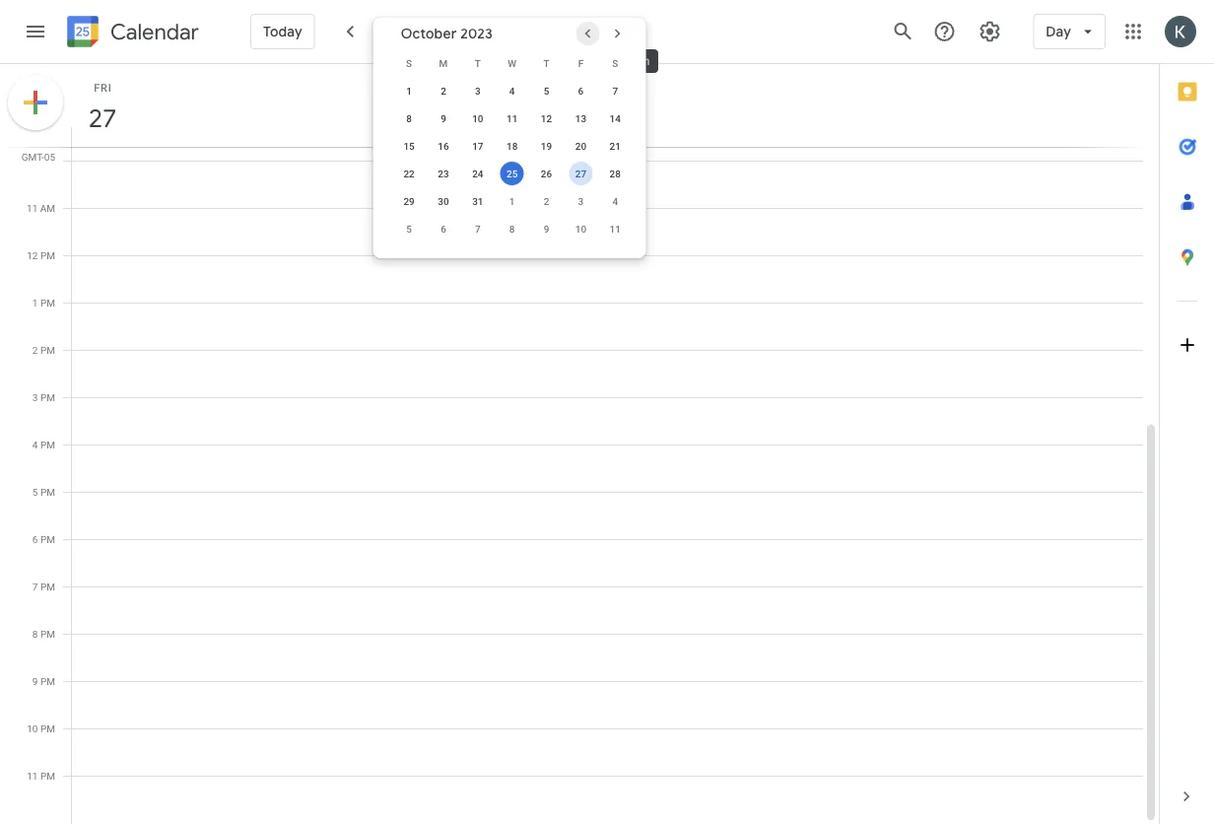 Task type: vqa. For each thing, say whether or not it's contained in the screenshot.


Task type: locate. For each thing, give the bounding box(es) containing it.
pm for 6 pm
[[40, 533, 55, 545]]

1
[[407, 85, 412, 97], [510, 195, 515, 207], [32, 297, 38, 309]]

2 vertical spatial 3
[[32, 391, 38, 403]]

5 down 29 element
[[407, 223, 412, 235]]

2 horizontal spatial 1
[[510, 195, 515, 207]]

november 11 element
[[604, 217, 627, 241]]

11
[[507, 112, 518, 124], [27, 202, 38, 214], [610, 223, 621, 235], [27, 770, 38, 782]]

10 up 11 pm
[[27, 723, 38, 735]]

1 am from the top
[[40, 155, 55, 167]]

2 s from the left
[[613, 57, 619, 69]]

7
[[613, 85, 618, 97], [475, 223, 481, 235], [32, 581, 38, 593]]

next month
[[585, 54, 651, 68]]

2 up "3 pm"
[[32, 344, 38, 356]]

am for 10 am
[[40, 155, 55, 167]]

0 horizontal spatial s
[[406, 57, 412, 69]]

21 element
[[604, 134, 627, 158]]

11 down the 10 am at left top
[[27, 202, 38, 214]]

0 horizontal spatial 12
[[27, 249, 38, 261]]

row containing 5
[[392, 215, 633, 243]]

12 down the 11 am
[[27, 249, 38, 261]]

9 up 10 pm
[[32, 675, 38, 687]]

pm up 7 pm
[[40, 533, 55, 545]]

am up 12 pm
[[40, 202, 55, 214]]

1 vertical spatial 8
[[510, 223, 515, 235]]

2 vertical spatial 5
[[32, 486, 38, 498]]

29
[[404, 195, 415, 207]]

1 horizontal spatial s
[[613, 57, 619, 69]]

3
[[475, 85, 481, 97], [578, 195, 584, 207], [32, 391, 38, 403]]

5 up 12 element
[[544, 85, 550, 97]]

0 vertical spatial 5
[[544, 85, 550, 97]]

2 horizontal spatial 5
[[544, 85, 550, 97]]

0 horizontal spatial t
[[475, 57, 481, 69]]

11 up 18
[[507, 112, 518, 124]]

3 pm from the top
[[40, 344, 55, 356]]

8 up 9 pm
[[32, 628, 38, 640]]

8 pm from the top
[[40, 581, 55, 593]]

row containing 1
[[392, 77, 633, 105]]

3 down 27 element
[[578, 195, 584, 207]]

grid containing gmt-05
[[0, 64, 1160, 824]]

today
[[263, 23, 302, 40]]

t
[[475, 57, 481, 69], [544, 57, 550, 69]]

2 horizontal spatial 3
[[578, 195, 584, 207]]

11 inside 11 element
[[507, 112, 518, 124]]

4 down 28 element
[[613, 195, 618, 207]]

row down november 1 element
[[392, 215, 633, 243]]

3 up the 10 element
[[475, 85, 481, 97]]

27 cell
[[564, 160, 598, 187]]

4 up 5 pm
[[32, 439, 38, 451]]

8 up 15 element
[[407, 112, 412, 124]]

pm for 9 pm
[[40, 675, 55, 687]]

11 down november 4 element at top
[[610, 223, 621, 235]]

row up the 18 'element'
[[392, 105, 633, 132]]

row down october 27, 2023 button
[[392, 49, 633, 77]]

8
[[407, 112, 412, 124], [510, 223, 515, 235], [32, 628, 38, 640]]

18
[[507, 140, 518, 152]]

25 cell
[[495, 160, 530, 187]]

row group
[[392, 77, 633, 243]]

2 vertical spatial 4
[[32, 439, 38, 451]]

22 element
[[398, 162, 421, 185]]

6 for november 6 element
[[441, 223, 447, 235]]

12 inside october 2023 grid
[[541, 112, 552, 124]]

10 up 17
[[472, 112, 484, 124]]

30 element
[[432, 189, 456, 213]]

11 for 11 pm
[[27, 770, 38, 782]]

0 vertical spatial 2
[[441, 85, 447, 97]]

1 vertical spatial 3
[[578, 195, 584, 207]]

1 row from the top
[[392, 49, 633, 77]]

pm up 5 pm
[[40, 439, 55, 451]]

0 vertical spatial 1
[[407, 85, 412, 97]]

1 down 25, today element
[[510, 195, 515, 207]]

12 for 12
[[541, 112, 552, 124]]

4 pm
[[32, 439, 55, 451]]

7 up "14" element
[[613, 85, 618, 97]]

18 element
[[501, 134, 524, 158]]

2 horizontal spatial 6
[[578, 85, 584, 97]]

row down the 18 'element'
[[392, 160, 633, 187]]

7 row from the top
[[392, 215, 633, 243]]

1 horizontal spatial 4
[[510, 85, 515, 97]]

tab list
[[1161, 64, 1215, 769]]

2023
[[537, 18, 585, 45], [461, 25, 493, 42]]

grid
[[0, 64, 1160, 824]]

1 vertical spatial 6
[[441, 223, 447, 235]]

30
[[438, 195, 449, 207]]

0 vertical spatial 4
[[510, 85, 515, 97]]

2 horizontal spatial 9
[[544, 223, 550, 235]]

2 vertical spatial 2
[[32, 344, 38, 356]]

9 down november 2 element
[[544, 223, 550, 235]]

2 horizontal spatial 4
[[613, 195, 618, 207]]

5 up 6 pm
[[32, 486, 38, 498]]

11 pm from the top
[[40, 723, 55, 735]]

1 vertical spatial 4
[[613, 195, 618, 207]]

9 up 16 element
[[441, 112, 447, 124]]

support image
[[933, 20, 957, 43]]

1 vertical spatial am
[[40, 202, 55, 214]]

0 vertical spatial am
[[40, 155, 55, 167]]

2
[[441, 85, 447, 97], [544, 195, 550, 207], [32, 344, 38, 356]]

2 horizontal spatial 7
[[613, 85, 618, 97]]

2 row from the top
[[392, 77, 633, 105]]

0 horizontal spatial 8
[[32, 628, 38, 640]]

0 horizontal spatial 6
[[32, 533, 38, 545]]

2023 left 27, at the top of the page
[[461, 25, 493, 42]]

2 horizontal spatial 8
[[510, 223, 515, 235]]

6
[[578, 85, 584, 97], [441, 223, 447, 235], [32, 533, 38, 545]]

pm up 2 pm
[[40, 297, 55, 309]]

november 6 element
[[432, 217, 456, 241]]

2 down 26 'element'
[[544, 195, 550, 207]]

pm down 8 pm
[[40, 675, 55, 687]]

1 horizontal spatial 9
[[441, 112, 447, 124]]

5
[[544, 85, 550, 97], [407, 223, 412, 235], [32, 486, 38, 498]]

3 row from the top
[[392, 105, 633, 132]]

11 down 10 pm
[[27, 770, 38, 782]]

0 horizontal spatial 1
[[32, 297, 38, 309]]

0 horizontal spatial 7
[[32, 581, 38, 593]]

31 element
[[466, 189, 490, 213]]

6 row from the top
[[392, 187, 633, 215]]

1 vertical spatial 9
[[544, 223, 550, 235]]

4 inside grid
[[32, 439, 38, 451]]

0 horizontal spatial 2
[[32, 344, 38, 356]]

2 am from the top
[[40, 202, 55, 214]]

1 horizontal spatial 7
[[475, 223, 481, 235]]

2 vertical spatial 9
[[32, 675, 38, 687]]

28 element
[[604, 162, 627, 185]]

25, today element
[[501, 162, 524, 185]]

5 row from the top
[[392, 160, 633, 187]]

month
[[615, 54, 651, 68]]

1 for 1 pm
[[32, 297, 38, 309]]

row containing 15
[[392, 132, 633, 160]]

1 vertical spatial 12
[[27, 249, 38, 261]]

t left f
[[544, 57, 550, 69]]

20 element
[[569, 134, 593, 158]]

9 pm from the top
[[40, 628, 55, 640]]

7 up 8 pm
[[32, 581, 38, 593]]

7 pm from the top
[[40, 533, 55, 545]]

row containing 22
[[392, 160, 633, 187]]

11 inside november 11 element
[[610, 223, 621, 235]]

1 horizontal spatial t
[[544, 57, 550, 69]]

2023 up f
[[537, 18, 585, 45]]

2 vertical spatial 1
[[32, 297, 38, 309]]

1 up 15 element
[[407, 85, 412, 97]]

10 for november 10 element
[[576, 223, 587, 235]]

16 element
[[432, 134, 456, 158]]

1 horizontal spatial 2023
[[537, 18, 585, 45]]

0 vertical spatial 7
[[613, 85, 618, 97]]

10 for 10 am
[[27, 155, 38, 167]]

pm up 9 pm
[[40, 628, 55, 640]]

today button
[[250, 14, 315, 49]]

column header
[[71, 64, 1144, 147]]

5 pm
[[32, 486, 55, 498]]

8 inside 'element'
[[510, 223, 515, 235]]

pm up 6 pm
[[40, 486, 55, 498]]

5 for 5 pm
[[32, 486, 38, 498]]

2 vertical spatial 7
[[32, 581, 38, 593]]

october 2023 grid
[[392, 49, 633, 243]]

15
[[404, 140, 415, 152]]

1 vertical spatial 5
[[407, 223, 412, 235]]

row down 25, today element
[[392, 187, 633, 215]]

10 pm from the top
[[40, 675, 55, 687]]

6 down f
[[578, 85, 584, 97]]

5 for november 5 element
[[407, 223, 412, 235]]

6 down 30 element
[[441, 223, 447, 235]]

4 pm from the top
[[40, 391, 55, 403]]

2 down m
[[441, 85, 447, 97]]

row down w at the top
[[392, 77, 633, 105]]

12 up 19
[[541, 112, 552, 124]]

1 vertical spatial 1
[[510, 195, 515, 207]]

1 horizontal spatial 5
[[407, 223, 412, 235]]

11 for 11 am
[[27, 202, 38, 214]]

10 pm
[[27, 723, 55, 735]]

october 27, 2023
[[418, 18, 585, 45]]

0 horizontal spatial 9
[[32, 675, 38, 687]]

pm
[[40, 249, 55, 261], [40, 297, 55, 309], [40, 344, 55, 356], [40, 391, 55, 403], [40, 439, 55, 451], [40, 486, 55, 498], [40, 533, 55, 545], [40, 581, 55, 593], [40, 628, 55, 640], [40, 675, 55, 687], [40, 723, 55, 735], [40, 770, 55, 782]]

4 up 11 element
[[510, 85, 515, 97]]

1 t from the left
[[475, 57, 481, 69]]

0 vertical spatial 9
[[441, 112, 447, 124]]

5 pm from the top
[[40, 439, 55, 451]]

t left w at the top
[[475, 57, 481, 69]]

2 vertical spatial 6
[[32, 533, 38, 545]]

12 pm
[[27, 249, 55, 261]]

23
[[438, 168, 449, 179]]

0 horizontal spatial 3
[[32, 391, 38, 403]]

row
[[392, 49, 633, 77], [392, 77, 633, 105], [392, 105, 633, 132], [392, 132, 633, 160], [392, 160, 633, 187], [392, 187, 633, 215], [392, 215, 633, 243]]

10 down november 3 element
[[576, 223, 587, 235]]

1 for november 1 element
[[510, 195, 515, 207]]

2 horizontal spatial 2
[[544, 195, 550, 207]]

s left m
[[406, 57, 412, 69]]

1 horizontal spatial 6
[[441, 223, 447, 235]]

1 vertical spatial 7
[[475, 223, 481, 235]]

6 pm from the top
[[40, 486, 55, 498]]

pm for 8 pm
[[40, 628, 55, 640]]

0 vertical spatial 8
[[407, 112, 412, 124]]

november 9 element
[[535, 217, 559, 241]]

10
[[472, 112, 484, 124], [27, 155, 38, 167], [576, 223, 587, 235], [27, 723, 38, 735]]

pm up 8 pm
[[40, 581, 55, 593]]

2 pm from the top
[[40, 297, 55, 309]]

0 vertical spatial 12
[[541, 112, 552, 124]]

october for october 27, 2023
[[418, 18, 501, 45]]

pm down 10 pm
[[40, 770, 55, 782]]

1 down 12 pm
[[32, 297, 38, 309]]

am up the 11 am
[[40, 155, 55, 167]]

10 for the 10 element
[[472, 112, 484, 124]]

november 10 element
[[569, 217, 593, 241]]

3 down 2 pm
[[32, 391, 38, 403]]

6 up 7 pm
[[32, 533, 38, 545]]

pm up 1 pm
[[40, 249, 55, 261]]

pm down 2 pm
[[40, 391, 55, 403]]

6 for 6 pm
[[32, 533, 38, 545]]

calendar heading
[[106, 18, 199, 46]]

pm for 7 pm
[[40, 581, 55, 593]]

0 vertical spatial 6
[[578, 85, 584, 97]]

gmt-05
[[21, 151, 55, 163]]

10 left 05
[[27, 155, 38, 167]]

0 horizontal spatial 2023
[[461, 25, 493, 42]]

1 vertical spatial 2
[[544, 195, 550, 207]]

7 for 7 pm
[[32, 581, 38, 593]]

am
[[40, 155, 55, 167], [40, 202, 55, 214]]

s
[[406, 57, 412, 69], [613, 57, 619, 69]]

1 pm from the top
[[40, 249, 55, 261]]

4 for 4 pm
[[32, 439, 38, 451]]

8 down november 1 element
[[510, 223, 515, 235]]

3 for november 3 element
[[578, 195, 584, 207]]

1 s from the left
[[406, 57, 412, 69]]

11 element
[[501, 106, 524, 130]]

12 pm from the top
[[40, 770, 55, 782]]

row group containing 1
[[392, 77, 633, 243]]

4
[[510, 85, 515, 97], [613, 195, 618, 207], [32, 439, 38, 451]]

1 horizontal spatial 2
[[441, 85, 447, 97]]

0 horizontal spatial 5
[[32, 486, 38, 498]]

s right next
[[613, 57, 619, 69]]

0 horizontal spatial 4
[[32, 439, 38, 451]]

november 4 element
[[604, 189, 627, 213]]

4 row from the top
[[392, 132, 633, 160]]

9
[[441, 112, 447, 124], [544, 223, 550, 235], [32, 675, 38, 687]]

october
[[418, 18, 501, 45], [401, 25, 457, 42]]

1 horizontal spatial 12
[[541, 112, 552, 124]]

12
[[541, 112, 552, 124], [27, 249, 38, 261]]

2 vertical spatial 8
[[32, 628, 38, 640]]

7 down 31 "element"
[[475, 223, 481, 235]]

row up 25, today element
[[392, 132, 633, 160]]

0 vertical spatial 3
[[475, 85, 481, 97]]

1 horizontal spatial 8
[[407, 112, 412, 124]]

pm down 9 pm
[[40, 723, 55, 735]]

14 element
[[604, 106, 627, 130]]

pm up "3 pm"
[[40, 344, 55, 356]]

7 inside 'element'
[[475, 223, 481, 235]]



Task type: describe. For each thing, give the bounding box(es) containing it.
9 pm
[[32, 675, 55, 687]]

october 27, 2023 button
[[410, 18, 616, 45]]

26
[[541, 168, 552, 179]]

4 for november 4 element at top
[[613, 195, 618, 207]]

pm for 11 pm
[[40, 770, 55, 782]]

19 element
[[535, 134, 559, 158]]

pm for 5 pm
[[40, 486, 55, 498]]

1 pm
[[32, 297, 55, 309]]

11 for 11 element
[[507, 112, 518, 124]]

november 1 element
[[501, 189, 524, 213]]

7 pm
[[32, 581, 55, 593]]

1 horizontal spatial 1
[[407, 85, 412, 97]]

15 element
[[398, 134, 421, 158]]

row containing s
[[392, 49, 633, 77]]

pm for 12 pm
[[40, 249, 55, 261]]

november 7 element
[[466, 217, 490, 241]]

m
[[439, 57, 448, 69]]

october 2023
[[401, 25, 493, 42]]

16
[[438, 140, 449, 152]]

10 element
[[466, 106, 490, 130]]

pm for 3 pm
[[40, 391, 55, 403]]

05
[[44, 151, 55, 163]]

13
[[576, 112, 587, 124]]

october for october 2023
[[401, 25, 457, 42]]

2 for november 2 element
[[544, 195, 550, 207]]

19
[[541, 140, 552, 152]]

25
[[507, 168, 518, 179]]

2 for 2 pm
[[32, 344, 38, 356]]

12 for 12 pm
[[27, 249, 38, 261]]

1 horizontal spatial 3
[[475, 85, 481, 97]]

10 am
[[27, 155, 55, 167]]

11 pm
[[27, 770, 55, 782]]

3 for 3 pm
[[32, 391, 38, 403]]

17
[[472, 140, 484, 152]]

row containing 29
[[392, 187, 633, 215]]

november 8 element
[[501, 217, 524, 241]]

11 am
[[27, 202, 55, 214]]

am for 11 am
[[40, 202, 55, 214]]

2 t from the left
[[544, 57, 550, 69]]

calendar element
[[63, 12, 199, 55]]

11 for november 11 element
[[610, 223, 621, 235]]

next
[[585, 54, 611, 68]]

gmt-
[[21, 151, 44, 163]]

24
[[472, 168, 484, 179]]

november 3 element
[[569, 189, 593, 213]]

12 element
[[535, 106, 559, 130]]

22
[[404, 168, 415, 179]]

pm for 10 pm
[[40, 723, 55, 735]]

14
[[610, 112, 621, 124]]

23 element
[[432, 162, 456, 185]]

7 for 'november 7' 'element'
[[475, 223, 481, 235]]

pm for 4 pm
[[40, 439, 55, 451]]

20
[[576, 140, 587, 152]]

f
[[578, 57, 584, 69]]

21
[[610, 140, 621, 152]]

w
[[508, 57, 517, 69]]

27
[[576, 168, 587, 179]]

10 for 10 pm
[[27, 723, 38, 735]]

pm for 1 pm
[[40, 297, 55, 309]]

9 for 9 pm
[[32, 675, 38, 687]]

2 pm
[[32, 344, 55, 356]]

8 for 8 pm
[[32, 628, 38, 640]]

29 element
[[398, 189, 421, 213]]

27,
[[506, 18, 532, 45]]

17 element
[[466, 134, 490, 158]]

3 pm
[[32, 391, 55, 403]]

november 5 element
[[398, 217, 421, 241]]

row containing 8
[[392, 105, 633, 132]]

28
[[610, 168, 621, 179]]

8 pm
[[32, 628, 55, 640]]

13 element
[[569, 106, 593, 130]]

8 for november 8 'element'
[[510, 223, 515, 235]]

6 pm
[[32, 533, 55, 545]]

26 element
[[535, 162, 559, 185]]

pm for 2 pm
[[40, 344, 55, 356]]

27 element
[[569, 162, 593, 185]]

calendar
[[110, 18, 199, 46]]

november 2 element
[[535, 189, 559, 213]]

24 element
[[466, 162, 490, 185]]

31
[[472, 195, 484, 207]]

9 for november 9 element
[[544, 223, 550, 235]]



